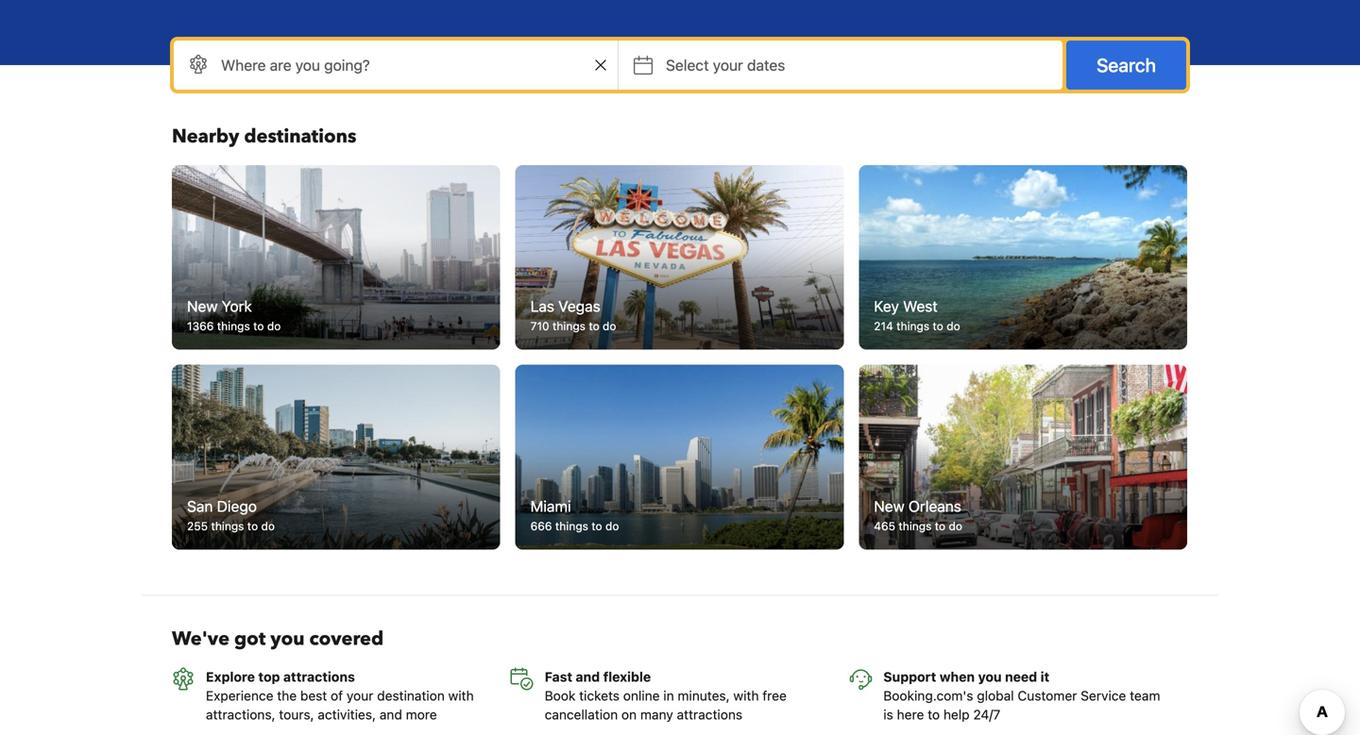 Task type: vqa. For each thing, say whether or not it's contained in the screenshot.
the Key West Image
yes



Task type: describe. For each thing, give the bounding box(es) containing it.
top
[[258, 670, 280, 685]]

search
[[1097, 54, 1156, 76]]

1366
[[187, 320, 214, 333]]

new orleans 465 things to do
[[874, 498, 963, 533]]

and inside fast and flexible book tickets online in minutes, with free cancellation on many attractions
[[576, 670, 600, 685]]

support
[[884, 670, 937, 685]]

465
[[874, 520, 896, 533]]

attractions inside explore top attractions experience the best of your destination with attractions, tours, activities, and more
[[283, 670, 355, 685]]

0 vertical spatial your
[[713, 56, 743, 74]]

to inside support when you need it booking.com's global customer service team is here to help 24/7
[[928, 707, 940, 723]]

free
[[763, 688, 787, 704]]

to for new orleans
[[935, 520, 946, 533]]

destinations
[[244, 124, 357, 150]]

need
[[1005, 670, 1037, 685]]

select
[[666, 56, 709, 74]]

the
[[277, 688, 297, 704]]

fast and flexible book tickets online in minutes, with free cancellation on many attractions
[[545, 670, 787, 723]]

in
[[663, 688, 674, 704]]

attractions inside fast and flexible book tickets online in minutes, with free cancellation on many attractions
[[677, 707, 743, 723]]

key west image
[[859, 165, 1187, 350]]

on
[[622, 707, 637, 723]]

new york image
[[172, 165, 500, 350]]

you for when
[[978, 670, 1002, 685]]

new for new york
[[187, 298, 218, 316]]

nearby destinations
[[172, 124, 357, 150]]

las
[[531, 298, 555, 316]]

nearby
[[172, 124, 239, 150]]

key
[[874, 298, 899, 316]]

san diego image
[[172, 365, 500, 550]]

it
[[1041, 670, 1050, 685]]

cancellation
[[545, 707, 618, 723]]

your inside explore top attractions experience the best of your destination with attractions, tours, activities, and more
[[347, 688, 374, 704]]

dates
[[747, 56, 785, 74]]

explore
[[206, 670, 255, 685]]

do for new orleans
[[949, 520, 963, 533]]

you for got
[[270, 627, 305, 653]]

with inside explore top attractions experience the best of your destination with attractions, tours, activities, and more
[[448, 688, 474, 704]]

do for las vegas
[[603, 320, 616, 333]]

do for san diego
[[261, 520, 275, 533]]

select your dates
[[666, 56, 785, 74]]

things inside miami 666 things to do
[[555, 520, 588, 533]]

miami 666 things to do
[[531, 498, 619, 533]]

Where are you going? search field
[[174, 41, 618, 90]]

more
[[406, 707, 437, 723]]

booking.com's
[[884, 688, 974, 704]]

things for san diego
[[211, 520, 244, 533]]

tours,
[[279, 707, 314, 723]]

is
[[884, 707, 893, 723]]

24/7
[[973, 707, 1001, 723]]

help
[[944, 707, 970, 723]]

things for las vegas
[[553, 320, 586, 333]]

do for new york
[[267, 320, 281, 333]]

experience
[[206, 688, 273, 704]]

666
[[531, 520, 552, 533]]

fast
[[545, 670, 572, 685]]

san
[[187, 498, 213, 516]]

new for new orleans
[[874, 498, 905, 516]]



Task type: locate. For each thing, give the bounding box(es) containing it.
global
[[977, 688, 1014, 704]]

here
[[897, 707, 924, 723]]

your up activities,
[[347, 688, 374, 704]]

your
[[713, 56, 743, 74], [347, 688, 374, 704]]

york
[[222, 298, 252, 316]]

activities,
[[318, 707, 376, 723]]

and up tickets on the bottom left of page
[[576, 670, 600, 685]]

0 vertical spatial attractions
[[283, 670, 355, 685]]

do inside miami 666 things to do
[[606, 520, 619, 533]]

explore top attractions experience the best of your destination with attractions, tours, activities, and more
[[206, 670, 474, 723]]

to inside the key west 214 things to do
[[933, 320, 944, 333]]

las vegas 710 things to do
[[531, 298, 616, 333]]

things inside las vegas 710 things to do
[[553, 320, 586, 333]]

1 horizontal spatial and
[[576, 670, 600, 685]]

do right 255
[[261, 520, 275, 533]]

to inside miami 666 things to do
[[592, 520, 602, 533]]

things
[[217, 320, 250, 333], [553, 320, 586, 333], [897, 320, 930, 333], [211, 520, 244, 533], [555, 520, 588, 533], [899, 520, 932, 533]]

1 vertical spatial new
[[874, 498, 905, 516]]

do
[[267, 320, 281, 333], [603, 320, 616, 333], [947, 320, 960, 333], [261, 520, 275, 533], [606, 520, 619, 533], [949, 520, 963, 533]]

to for las vegas
[[589, 320, 600, 333]]

with inside fast and flexible book tickets online in minutes, with free cancellation on many attractions
[[734, 688, 759, 704]]

do inside san diego 255 things to do
[[261, 520, 275, 533]]

you inside support when you need it booking.com's global customer service team is here to help 24/7
[[978, 670, 1002, 685]]

and inside explore top attractions experience the best of your destination with attractions, tours, activities, and more
[[380, 707, 402, 723]]

miami
[[531, 498, 571, 516]]

destination
[[377, 688, 445, 704]]

book
[[545, 688, 576, 704]]

1 horizontal spatial attractions
[[677, 707, 743, 723]]

flexible
[[603, 670, 651, 685]]

to right 666
[[592, 520, 602, 533]]

do down orleans
[[949, 520, 963, 533]]

new york 1366 things to do
[[187, 298, 281, 333]]

to for san diego
[[247, 520, 258, 533]]

covered
[[309, 627, 384, 653]]

vegas
[[558, 298, 601, 316]]

customer
[[1018, 688, 1077, 704]]

new inside the new orleans 465 things to do
[[874, 498, 905, 516]]

online
[[623, 688, 660, 704]]

1 vertical spatial your
[[347, 688, 374, 704]]

we've got you covered
[[172, 627, 384, 653]]

do right '710' at the left of page
[[603, 320, 616, 333]]

do inside the new orleans 465 things to do
[[949, 520, 963, 533]]

new up 465 at the bottom right of the page
[[874, 498, 905, 516]]

1 vertical spatial and
[[380, 707, 402, 723]]

to inside las vegas 710 things to do
[[589, 320, 600, 333]]

1 horizontal spatial your
[[713, 56, 743, 74]]

1 with from the left
[[448, 688, 474, 704]]

service
[[1081, 688, 1126, 704]]

things inside san diego 255 things to do
[[211, 520, 244, 533]]

things down west
[[897, 320, 930, 333]]

things down york
[[217, 320, 250, 333]]

attractions
[[283, 670, 355, 685], [677, 707, 743, 723]]

to inside the new orleans 465 things to do
[[935, 520, 946, 533]]

got
[[234, 627, 266, 653]]

you
[[270, 627, 305, 653], [978, 670, 1002, 685]]

1 vertical spatial you
[[978, 670, 1002, 685]]

tickets
[[579, 688, 620, 704]]

214
[[874, 320, 893, 333]]

0 horizontal spatial you
[[270, 627, 305, 653]]

0 horizontal spatial attractions
[[283, 670, 355, 685]]

to down vegas
[[589, 320, 600, 333]]

attractions down the minutes,
[[677, 707, 743, 723]]

support when you need it booking.com's global customer service team is here to help 24/7
[[884, 670, 1160, 723]]

0 vertical spatial and
[[576, 670, 600, 685]]

things down diego
[[211, 520, 244, 533]]

things down "miami"
[[555, 520, 588, 533]]

to for key west
[[933, 320, 944, 333]]

710
[[531, 320, 549, 333]]

with
[[448, 688, 474, 704], [734, 688, 759, 704]]

best
[[300, 688, 327, 704]]

things for new york
[[217, 320, 250, 333]]

to down west
[[933, 320, 944, 333]]

new
[[187, 298, 218, 316], [874, 498, 905, 516]]

things down vegas
[[553, 320, 586, 333]]

to down orleans
[[935, 520, 946, 533]]

your left dates
[[713, 56, 743, 74]]

things for new orleans
[[899, 520, 932, 533]]

do right 666
[[606, 520, 619, 533]]

do inside new york 1366 things to do
[[267, 320, 281, 333]]

do inside las vegas 710 things to do
[[603, 320, 616, 333]]

las vegas image
[[515, 165, 844, 350]]

1 horizontal spatial new
[[874, 498, 905, 516]]

1 vertical spatial attractions
[[677, 707, 743, 723]]

do right 1366
[[267, 320, 281, 333]]

to inside san diego 255 things to do
[[247, 520, 258, 533]]

when
[[940, 670, 975, 685]]

key west 214 things to do
[[874, 298, 960, 333]]

of
[[331, 688, 343, 704]]

things inside new york 1366 things to do
[[217, 320, 250, 333]]

255
[[187, 520, 208, 533]]

many
[[640, 707, 673, 723]]

to down booking.com's
[[928, 707, 940, 723]]

0 vertical spatial new
[[187, 298, 218, 316]]

0 vertical spatial you
[[270, 627, 305, 653]]

attractions,
[[206, 707, 275, 723]]

to
[[253, 320, 264, 333], [589, 320, 600, 333], [933, 320, 944, 333], [247, 520, 258, 533], [592, 520, 602, 533], [935, 520, 946, 533], [928, 707, 940, 723]]

things down orleans
[[899, 520, 932, 533]]

0 horizontal spatial with
[[448, 688, 474, 704]]

do inside the key west 214 things to do
[[947, 320, 960, 333]]

you right got
[[270, 627, 305, 653]]

search button
[[1067, 41, 1187, 90]]

miami image
[[507, 361, 852, 555]]

minutes,
[[678, 688, 730, 704]]

things for key west
[[897, 320, 930, 333]]

san diego 255 things to do
[[187, 498, 275, 533]]

new orleans image
[[859, 365, 1187, 550]]

and down destination at the bottom of the page
[[380, 707, 402, 723]]

team
[[1130, 688, 1160, 704]]

diego
[[217, 498, 257, 516]]

we've
[[172, 627, 230, 653]]

new inside new york 1366 things to do
[[187, 298, 218, 316]]

to right 1366
[[253, 320, 264, 333]]

1 horizontal spatial you
[[978, 670, 1002, 685]]

with right destination at the bottom of the page
[[448, 688, 474, 704]]

orleans
[[909, 498, 962, 516]]

do right 214
[[947, 320, 960, 333]]

2 with from the left
[[734, 688, 759, 704]]

new up 1366
[[187, 298, 218, 316]]

attractions up best
[[283, 670, 355, 685]]

0 horizontal spatial and
[[380, 707, 402, 723]]

and
[[576, 670, 600, 685], [380, 707, 402, 723]]

do for key west
[[947, 320, 960, 333]]

1 horizontal spatial with
[[734, 688, 759, 704]]

0 horizontal spatial your
[[347, 688, 374, 704]]

west
[[903, 298, 938, 316]]

things inside the new orleans 465 things to do
[[899, 520, 932, 533]]

to for new york
[[253, 320, 264, 333]]

to inside new york 1366 things to do
[[253, 320, 264, 333]]

to down diego
[[247, 520, 258, 533]]

0 horizontal spatial new
[[187, 298, 218, 316]]

things inside the key west 214 things to do
[[897, 320, 930, 333]]

you up global on the right bottom of page
[[978, 670, 1002, 685]]

with left free on the right of page
[[734, 688, 759, 704]]



